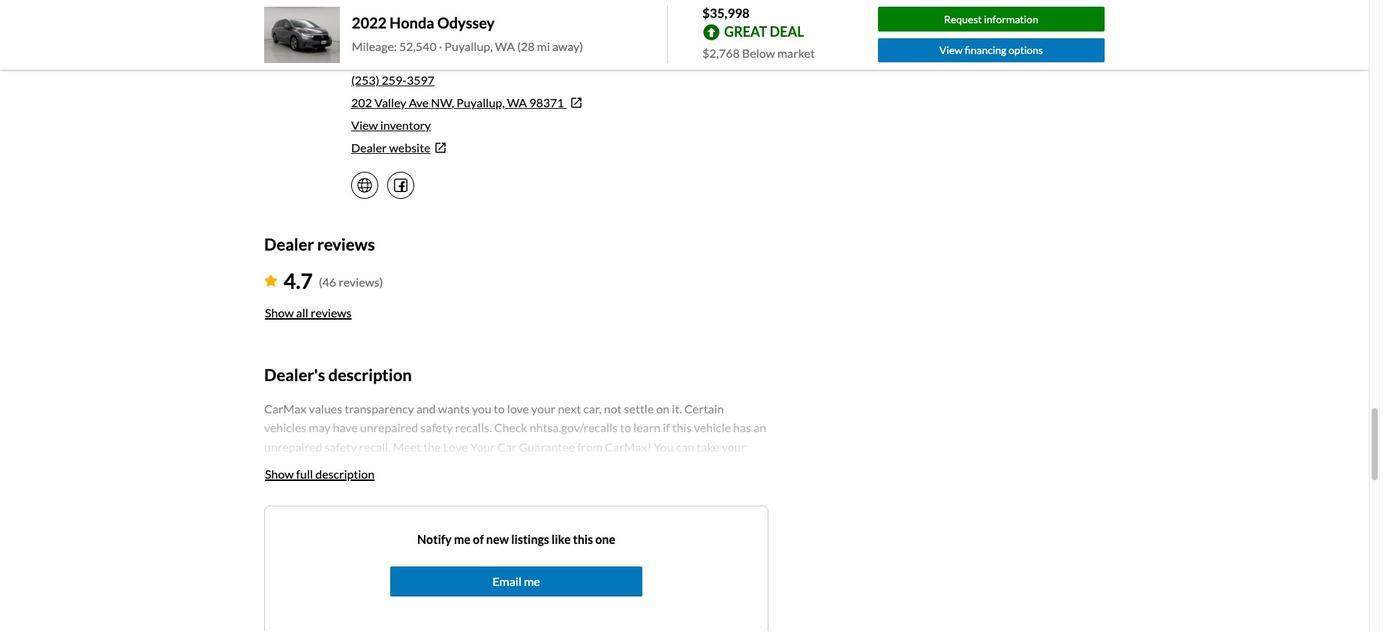 Task type: describe. For each thing, give the bounding box(es) containing it.
valley
[[375, 95, 407, 110]]

(253) 259-3597 link
[[351, 73, 435, 87]]

great
[[724, 23, 767, 40]]

am for 10:00
[[504, 25, 523, 40]]

show for dealer
[[265, 306, 294, 320]]

dealer's
[[264, 365, 325, 385]]

me for email
[[524, 574, 540, 588]]

10:00
[[471, 25, 502, 40]]

dealer for dealer reviews
[[264, 234, 314, 254]]

options
[[1009, 44, 1043, 57]]

reviews inside button
[[311, 306, 352, 320]]

odyssey
[[437, 14, 495, 32]]

email me button
[[390, 567, 643, 597]]

request information button
[[878, 7, 1105, 31]]

4.7
[[284, 268, 313, 294]]

website
[[389, 140, 431, 155]]

reviews)
[[339, 275, 383, 289]]

market
[[778, 45, 815, 60]]

away)
[[552, 39, 583, 54]]

description inside "button"
[[315, 467, 375, 481]]

4.7 (46 reviews)
[[284, 268, 383, 294]]

email
[[493, 574, 522, 588]]

,
[[452, 95, 454, 110]]

0 vertical spatial reviews
[[317, 234, 375, 254]]

98371
[[529, 95, 564, 110]]

·
[[439, 39, 442, 54]]

inventory
[[380, 118, 431, 132]]

sat
[[351, 48, 368, 62]]

view inventory
[[351, 118, 431, 132]]

of
[[473, 532, 484, 546]]

financing
[[965, 44, 1007, 57]]

3597
[[407, 73, 435, 87]]

pm for 10:00 am - 9:00 pm
[[558, 25, 577, 40]]

notify
[[417, 532, 452, 546]]

email me
[[493, 574, 540, 588]]

dealer's description
[[264, 365, 412, 385]]

(28
[[517, 39, 535, 54]]

view inventory link
[[351, 118, 431, 132]]

1 vertical spatial puyallup,
[[457, 95, 505, 110]]

show full description
[[265, 467, 375, 481]]

ave
[[409, 95, 429, 110]]

all
[[296, 306, 308, 320]]

2022 honda odyssey mileage: 52,540 · puyallup, wa (28 mi away)
[[352, 14, 583, 54]]

show for dealer's
[[265, 467, 294, 481]]

puyallup, inside 2022 honda odyssey mileage: 52,540 · puyallup, wa (28 mi away)
[[445, 39, 493, 54]]

1 vertical spatial wa
[[507, 95, 527, 110]]

202 valley ave nw , puyallup, wa 98371
[[351, 95, 564, 110]]

great deal
[[724, 23, 804, 40]]

listings
[[511, 532, 549, 546]]

deal
[[770, 23, 804, 40]]

request
[[944, 13, 982, 25]]

(253)
[[351, 73, 379, 87]]

this
[[573, 532, 593, 546]]

view for view financing options
[[940, 44, 963, 57]]



Task type: locate. For each thing, give the bounding box(es) containing it.
1 horizontal spatial view
[[940, 44, 963, 57]]

9:00 for 9:00 am - 9:00 pm
[[532, 48, 556, 62]]

wa left the (28 on the left top of page
[[495, 39, 515, 54]]

0 horizontal spatial me
[[454, 532, 471, 546]]

puyallup, down odyssey
[[445, 39, 493, 54]]

dealer website
[[351, 140, 431, 155]]

show all reviews
[[265, 306, 352, 320]]

description
[[328, 365, 412, 385], [315, 467, 375, 481]]

reviews up 4.7 (46 reviews)
[[317, 234, 375, 254]]

1 vertical spatial dealer
[[264, 234, 314, 254]]

reviews
[[317, 234, 375, 254], [311, 306, 352, 320]]

1 horizontal spatial dealer
[[351, 140, 387, 155]]

information
[[984, 13, 1039, 25]]

1 show from the top
[[265, 306, 294, 320]]

dealer
[[351, 140, 387, 155], [264, 234, 314, 254]]

pm for 9:00 am - 9:00 pm
[[558, 48, 577, 62]]

0 vertical spatial description
[[328, 365, 412, 385]]

1 vertical spatial am
[[504, 48, 523, 62]]

show inside "button"
[[265, 467, 294, 481]]

below
[[742, 45, 775, 60]]

dealer down view inventory link
[[351, 140, 387, 155]]

me right email
[[524, 574, 540, 588]]

1 vertical spatial reviews
[[311, 306, 352, 320]]

1 vertical spatial -
[[525, 48, 530, 62]]

1 vertical spatial view
[[351, 118, 378, 132]]

0 horizontal spatial dealer
[[264, 234, 314, 254]]

9:00 am - 9:00 pm
[[478, 48, 577, 62]]

full
[[296, 467, 313, 481]]

view down 202
[[351, 118, 378, 132]]

me left of
[[454, 532, 471, 546]]

2 show from the top
[[265, 467, 294, 481]]

mileage:
[[352, 39, 397, 54]]

dealer website link
[[351, 139, 769, 157]]

show all reviews button
[[264, 297, 352, 330]]

0 vertical spatial -
[[525, 25, 530, 40]]

wa left '98371'
[[507, 95, 527, 110]]

dealer reviews
[[264, 234, 375, 254]]

view inside button
[[940, 44, 963, 57]]

view financing options
[[940, 44, 1043, 57]]

one
[[595, 532, 616, 546]]

259-
[[382, 73, 407, 87]]

reviews right the all
[[311, 306, 352, 320]]

1 pm from the top
[[558, 25, 577, 40]]

0 vertical spatial am
[[504, 25, 523, 40]]

show inside button
[[265, 306, 294, 320]]

1 horizontal spatial me
[[524, 574, 540, 588]]

0 vertical spatial pm
[[558, 25, 577, 40]]

1 am from the top
[[504, 25, 523, 40]]

honda
[[390, 14, 434, 32]]

0 vertical spatial puyallup,
[[445, 39, 493, 54]]

- for 9:00
[[525, 48, 530, 62]]

2022 honda odyssey image
[[264, 6, 340, 63]]

2 - from the top
[[525, 48, 530, 62]]

view
[[940, 44, 963, 57], [351, 118, 378, 132]]

wa inside 2022 honda odyssey mileage: 52,540 · puyallup, wa (28 mi away)
[[495, 39, 515, 54]]

1 vertical spatial me
[[524, 574, 540, 588]]

0 horizontal spatial view
[[351, 118, 378, 132]]

1 vertical spatial pm
[[558, 48, 577, 62]]

request information
[[944, 13, 1039, 25]]

mi
[[537, 39, 550, 54]]

52,540
[[399, 39, 437, 54]]

9:00 down "10:00 am - 9:00 pm"
[[532, 48, 556, 62]]

me
[[454, 532, 471, 546], [524, 574, 540, 588]]

pm
[[558, 25, 577, 40], [558, 48, 577, 62]]

puyallup, right the ,
[[457, 95, 505, 110]]

like
[[552, 532, 571, 546]]

show full description button
[[264, 458, 375, 491]]

9:00 down 10:00
[[478, 48, 502, 62]]

2 pm from the top
[[558, 48, 577, 62]]

star image
[[264, 275, 278, 287]]

nw
[[431, 95, 452, 110]]

0 vertical spatial view
[[940, 44, 963, 57]]

am for 9:00
[[504, 48, 523, 62]]

1 - from the top
[[525, 25, 530, 40]]

view down request
[[940, 44, 963, 57]]

show left the all
[[265, 306, 294, 320]]

wa
[[495, 39, 515, 54], [507, 95, 527, 110]]

2022
[[352, 14, 387, 32]]

1 vertical spatial description
[[315, 467, 375, 481]]

-
[[525, 25, 530, 40], [525, 48, 530, 62]]

view for view inventory
[[351, 118, 378, 132]]

9:00
[[532, 25, 556, 40], [478, 48, 502, 62], [532, 48, 556, 62]]

0 vertical spatial wa
[[495, 39, 515, 54]]

10:00 am - 9:00 pm
[[471, 25, 577, 40]]

fri
[[351, 25, 366, 40]]

9:00 for 10:00 am - 9:00 pm
[[532, 25, 556, 40]]

$2,768 below market
[[703, 45, 815, 60]]

show left full
[[265, 467, 294, 481]]

am
[[504, 25, 523, 40], [504, 48, 523, 62]]

dealer up 4.7 on the top left of page
[[264, 234, 314, 254]]

$35,998
[[703, 5, 750, 21]]

0 vertical spatial me
[[454, 532, 471, 546]]

me for notify
[[454, 532, 471, 546]]

thu
[[351, 3, 372, 17]]

view financing options button
[[878, 38, 1105, 63]]

1 vertical spatial show
[[265, 467, 294, 481]]

9:00 up 9:00 am - 9:00 pm
[[532, 25, 556, 40]]

me inside button
[[524, 574, 540, 588]]

new
[[486, 532, 509, 546]]

$2,768
[[703, 45, 740, 60]]

am up 9:00 am - 9:00 pm
[[504, 25, 523, 40]]

am down "10:00 am - 9:00 pm"
[[504, 48, 523, 62]]

(253) 259-3597
[[351, 73, 435, 87]]

202
[[351, 95, 372, 110]]

2 am from the top
[[504, 48, 523, 62]]

puyallup,
[[445, 39, 493, 54], [457, 95, 505, 110]]

dealer for dealer website
[[351, 140, 387, 155]]

- for 10:00
[[525, 25, 530, 40]]

(46
[[319, 275, 336, 289]]

show
[[265, 306, 294, 320], [265, 467, 294, 481]]

notify me of new listings like this one
[[417, 532, 616, 546]]

0 vertical spatial dealer
[[351, 140, 387, 155]]

0 vertical spatial show
[[265, 306, 294, 320]]



Task type: vqa. For each thing, say whether or not it's contained in the screenshot.
Closes
no



